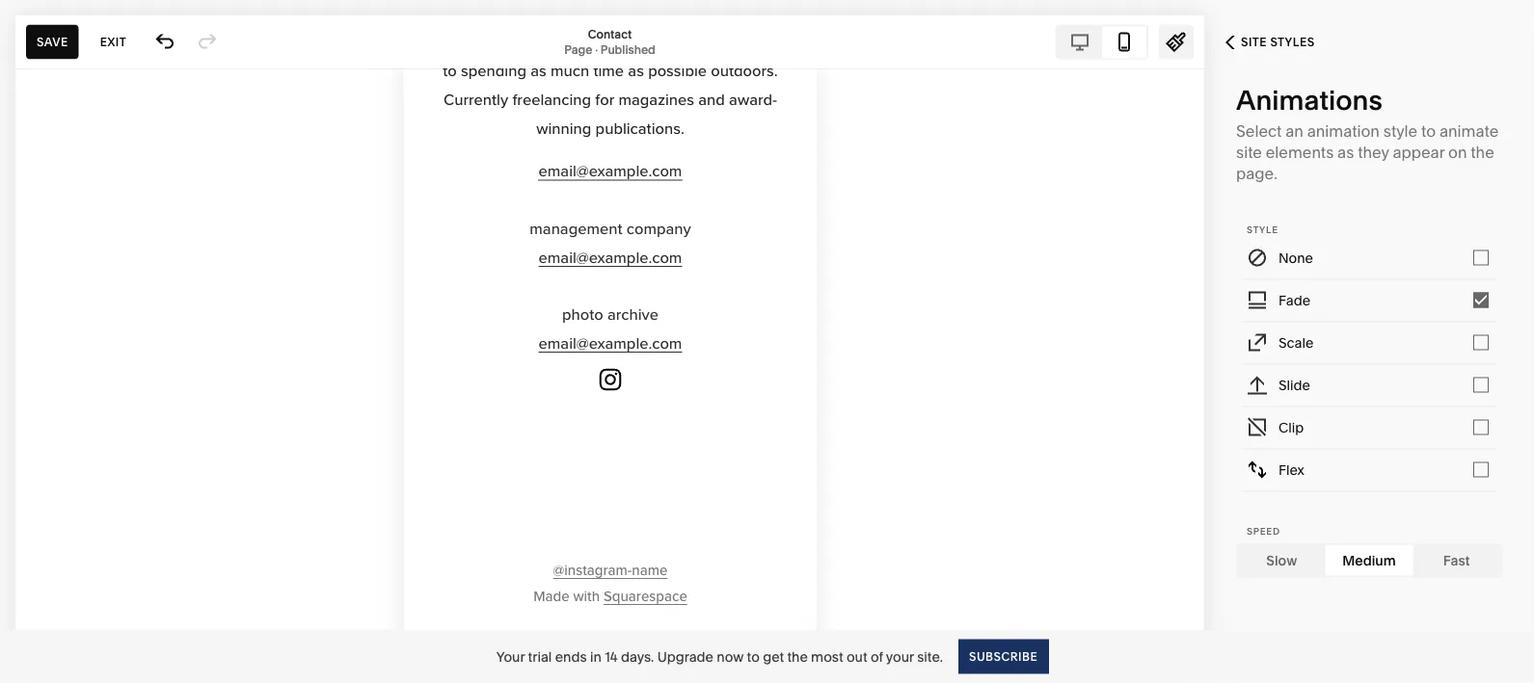 Task type: describe. For each thing, give the bounding box(es) containing it.
site.
[[917, 649, 943, 665]]

on
[[1448, 143, 1467, 162]]

scale
[[1279, 335, 1314, 351]]

medium
[[1343, 553, 1396, 569]]

the inside animations select an animation style to animate site elements as they appear on the page.
[[1471, 143, 1495, 162]]

appear
[[1393, 143, 1445, 162]]

flex
[[1279, 462, 1305, 478]]

1 vertical spatial to
[[747, 649, 760, 665]]

fade image
[[1247, 290, 1268, 311]]

slow
[[1267, 553, 1297, 569]]

style
[[1247, 224, 1279, 236]]

in
[[590, 649, 602, 665]]

tab list containing slow
[[1238, 545, 1501, 576]]

select
[[1236, 122, 1282, 141]]

flex image
[[1247, 460, 1268, 481]]

as
[[1338, 143, 1354, 162]]

ends
[[555, 649, 587, 665]]

medium button
[[1326, 545, 1413, 576]]

they
[[1358, 143, 1389, 162]]

most
[[811, 649, 843, 665]]

contact
[[588, 27, 632, 41]]

animate
[[1440, 122, 1499, 141]]

style
[[1384, 122, 1418, 141]]

get
[[763, 649, 784, 665]]

site styles button
[[1204, 21, 1336, 64]]

of
[[871, 649, 883, 665]]

styles
[[1270, 35, 1315, 49]]

page.
[[1236, 164, 1278, 183]]

none image
[[1247, 247, 1268, 269]]

none
[[1279, 250, 1313, 266]]

contact page · published
[[564, 27, 656, 56]]

speed
[[1247, 526, 1280, 538]]

animations select an animation style to animate site elements as they appear on the page.
[[1236, 84, 1499, 183]]

save button
[[26, 25, 79, 59]]



Task type: vqa. For each thing, say whether or not it's contained in the screenshot.
GET
yes



Task type: locate. For each thing, give the bounding box(es) containing it.
your
[[886, 649, 914, 665]]

upgrade
[[657, 649, 714, 665]]

site
[[1241, 35, 1267, 49]]

trial
[[528, 649, 552, 665]]

0 horizontal spatial the
[[787, 649, 808, 665]]

published
[[601, 42, 656, 56]]

tab list
[[1058, 27, 1147, 57], [1238, 545, 1501, 576]]

an
[[1286, 122, 1304, 141]]

1 vertical spatial the
[[787, 649, 808, 665]]

0 vertical spatial the
[[1471, 143, 1495, 162]]

to up appear in the top right of the page
[[1421, 122, 1436, 141]]

14
[[605, 649, 618, 665]]

slow button
[[1238, 545, 1326, 576]]

slide
[[1279, 377, 1310, 393]]

1 horizontal spatial to
[[1421, 122, 1436, 141]]

0 horizontal spatial to
[[747, 649, 760, 665]]

clip
[[1279, 419, 1304, 436]]

·
[[595, 42, 598, 56]]

out
[[847, 649, 867, 665]]

the
[[1471, 143, 1495, 162], [787, 649, 808, 665]]

0 vertical spatial to
[[1421, 122, 1436, 141]]

site
[[1236, 143, 1262, 162]]

your
[[496, 649, 525, 665]]

to
[[1421, 122, 1436, 141], [747, 649, 760, 665]]

to inside animations select an animation style to animate site elements as they appear on the page.
[[1421, 122, 1436, 141]]

subscribe button
[[959, 640, 1049, 675]]

slide image
[[1247, 375, 1268, 396]]

page
[[564, 42, 592, 56]]

your trial ends in 14 days. upgrade now to get the most out of your site.
[[496, 649, 943, 665]]

0 vertical spatial tab list
[[1058, 27, 1147, 57]]

1 horizontal spatial tab list
[[1238, 545, 1501, 576]]

exit
[[100, 35, 126, 49]]

elements
[[1266, 143, 1334, 162]]

animation
[[1307, 122, 1380, 141]]

days.
[[621, 649, 654, 665]]

exit button
[[89, 25, 137, 59]]

fade
[[1279, 292, 1311, 309]]

1 vertical spatial tab list
[[1238, 545, 1501, 576]]

save
[[37, 35, 68, 49]]

animations
[[1236, 84, 1383, 117]]

the right get
[[787, 649, 808, 665]]

fast
[[1443, 553, 1470, 569]]

subscribe
[[969, 650, 1038, 664]]

1 horizontal spatial the
[[1471, 143, 1495, 162]]

0 horizontal spatial tab list
[[1058, 27, 1147, 57]]

the right on
[[1471, 143, 1495, 162]]

to left get
[[747, 649, 760, 665]]

site styles
[[1241, 35, 1315, 49]]

scale image
[[1247, 332, 1268, 353]]

fast button
[[1413, 545, 1501, 576]]

clip image
[[1247, 417, 1268, 438]]

now
[[717, 649, 744, 665]]



